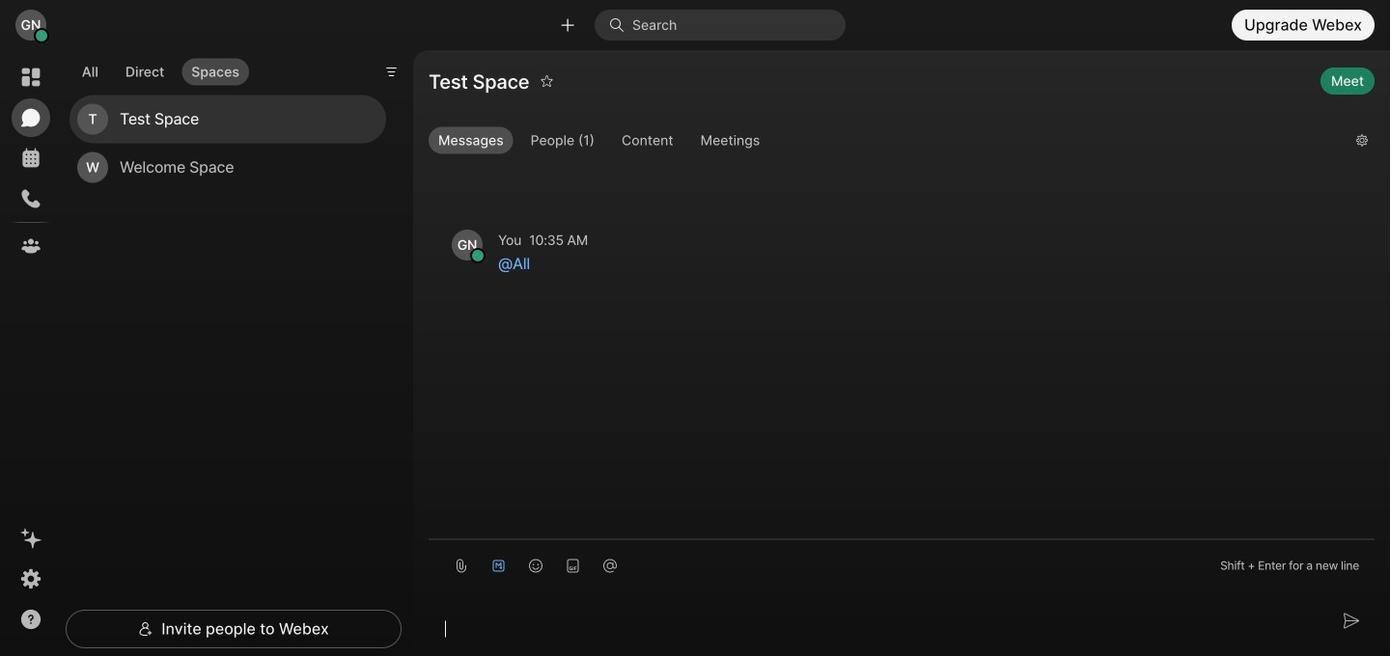 Task type: describe. For each thing, give the bounding box(es) containing it.
message composer toolbar element
[[429, 540, 1375, 585]]

welcome space list item
[[70, 143, 386, 192]]



Task type: vqa. For each thing, say whether or not it's contained in the screenshot.
the Send message 'IMAGE'
yes



Task type: locate. For each thing, give the bounding box(es) containing it.
test space, you have a draft message list item
[[70, 95, 386, 143]]

webex tab list
[[12, 58, 50, 265]]

write a message to test space element
[[430, 590, 1326, 648]]

send message image
[[1344, 614, 1359, 629]]

group
[[429, 127, 1341, 158]]

tab list
[[68, 47, 254, 91]]

navigation
[[0, 50, 62, 656]]



